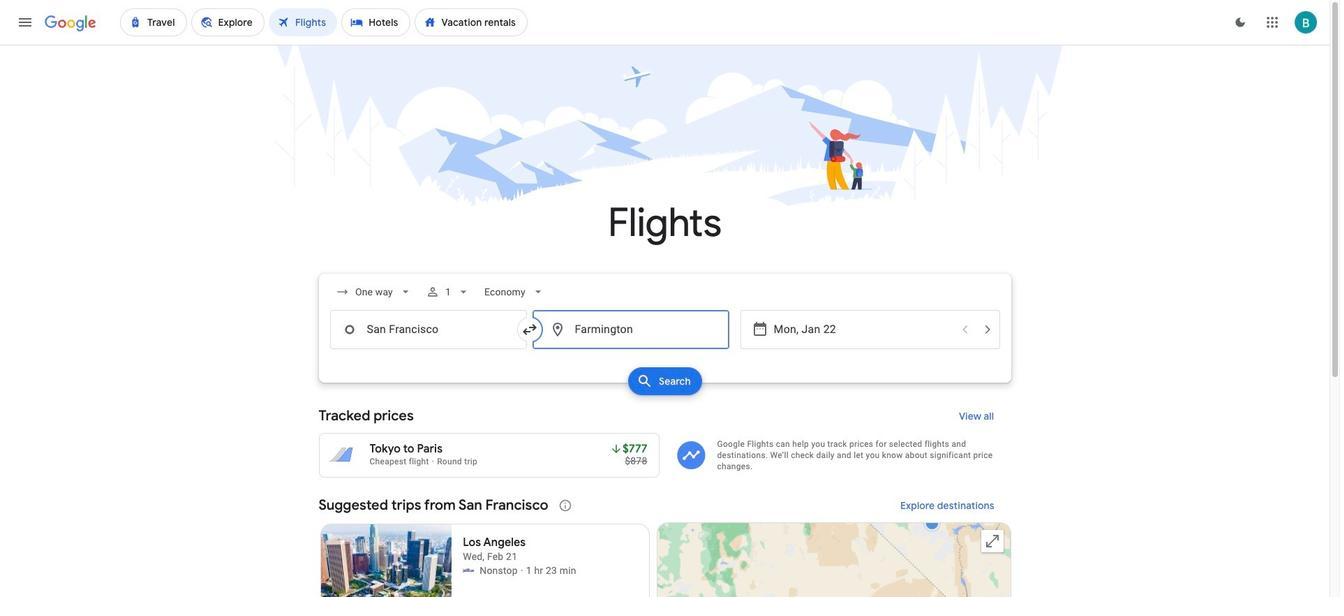 Task type: vqa. For each thing, say whether or not it's contained in the screenshot.
rightmost turn
no



Task type: locate. For each thing, give the bounding box(es) containing it.
None field
[[330, 279, 418, 304], [479, 279, 551, 304], [330, 279, 418, 304], [479, 279, 551, 304]]

tracked prices region
[[319, 399, 1012, 478]]

878 US dollars text field
[[625, 455, 648, 466]]

 image inside suggested trips from san francisco region
[[521, 564, 524, 578]]

None text field
[[532, 310, 729, 349]]

0 horizontal spatial  image
[[432, 457, 434, 466]]

Flight search field
[[308, 274, 1023, 399]]

Departure text field
[[774, 311, 953, 348]]

1 horizontal spatial  image
[[521, 564, 524, 578]]

1 vertical spatial  image
[[521, 564, 524, 578]]

jetblue image
[[463, 565, 474, 576]]

0 vertical spatial  image
[[432, 457, 434, 466]]

None text field
[[330, 310, 527, 349]]

 image
[[432, 457, 434, 466], [521, 564, 524, 578]]



Task type: describe. For each thing, give the bounding box(es) containing it.
none text field inside flight search field
[[330, 310, 527, 349]]

 image inside tracked prices region
[[432, 457, 434, 466]]

change appearance image
[[1224, 6, 1258, 39]]

swap origin and destination. image
[[521, 321, 538, 338]]

main menu image
[[17, 14, 34, 31]]

suggested trips from san francisco region
[[319, 489, 1012, 597]]

777 US dollars text field
[[623, 442, 648, 456]]



